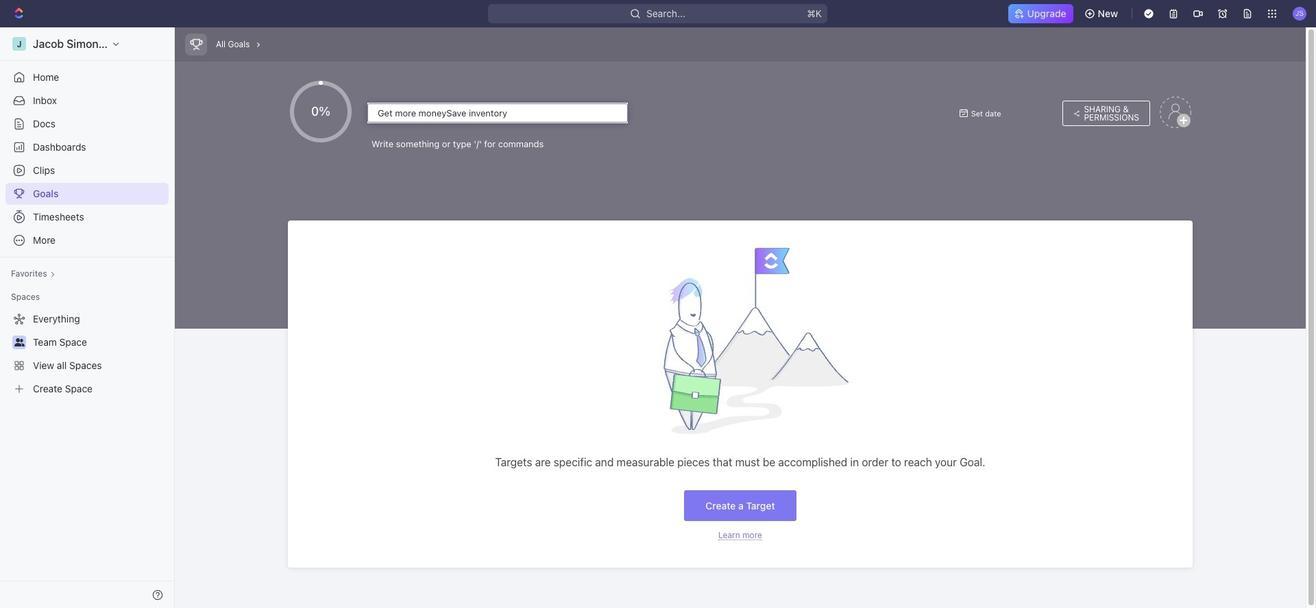Task type: describe. For each thing, give the bounding box(es) containing it.
sidebar navigation
[[0, 27, 178, 609]]

tree inside 'sidebar' navigation
[[5, 309, 169, 400]]

jacob simon's workspace, , element
[[12, 37, 26, 51]]

user group image
[[14, 339, 24, 347]]



Task type: vqa. For each thing, say whether or not it's contained in the screenshot.
Sidebar navigation
yes



Task type: locate. For each thing, give the bounding box(es) containing it.
None text field
[[368, 104, 628, 123]]

tree
[[5, 309, 169, 400]]



